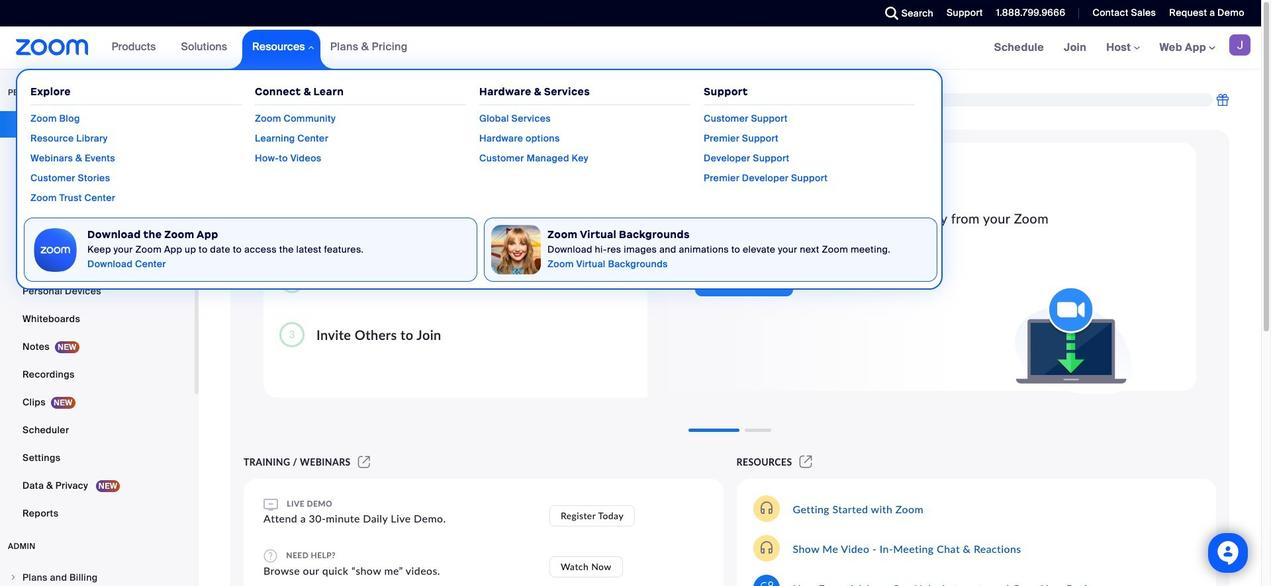Task type: describe. For each thing, give the bounding box(es) containing it.
meetings navigation
[[985, 26, 1262, 70]]

download zoom client image
[[31, 225, 81, 275]]

window new image
[[356, 457, 372, 468]]

profile picture image
[[1230, 34, 1251, 56]]

product information navigation
[[16, 26, 945, 290]]



Task type: vqa. For each thing, say whether or not it's contained in the screenshot.
Interop at the top left of page
no



Task type: locate. For each thing, give the bounding box(es) containing it.
window new image
[[798, 457, 815, 468]]

zoom logo image
[[16, 39, 89, 56]]

zoom virtual backgrounds image
[[492, 225, 541, 275]]

banner
[[0, 26, 1262, 290]]

personal menu menu
[[0, 111, 195, 529]]



